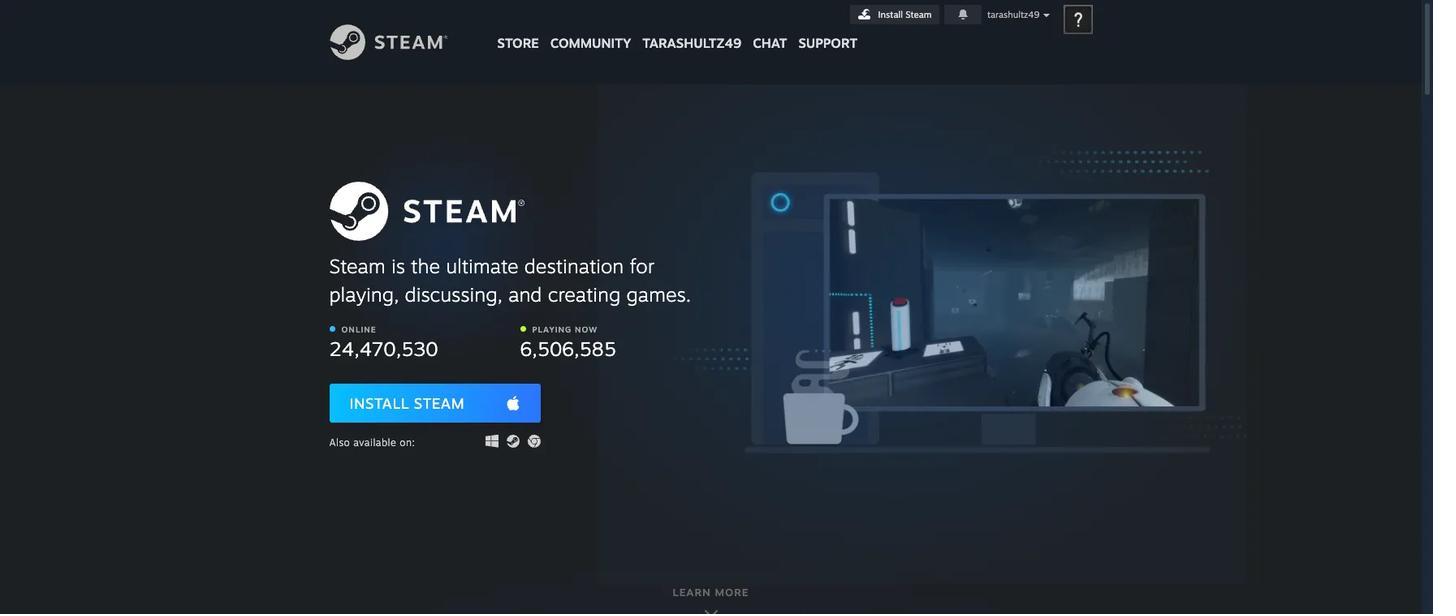 Task type: describe. For each thing, give the bounding box(es) containing it.
support
[[799, 35, 858, 51]]

also available on:
[[329, 436, 415, 449]]

chat link
[[747, 0, 793, 55]]

playing,
[[329, 282, 399, 307]]

1 horizontal spatial steam
[[414, 394, 465, 412]]

1 horizontal spatial install
[[878, 9, 903, 20]]

1 horizontal spatial tarashultz49
[[987, 9, 1040, 20]]

destination
[[524, 254, 624, 278]]

also
[[329, 436, 350, 449]]

online 24,470,530
[[329, 324, 438, 361]]

is
[[391, 254, 405, 278]]

6,506,585
[[520, 337, 616, 361]]

and
[[508, 282, 542, 307]]

community link
[[545, 0, 637, 59]]

available
[[353, 436, 397, 449]]

steam inside steam is the ultimate destination for playing, discussing, and creating games.
[[329, 254, 385, 278]]

playing
[[532, 324, 572, 334]]

creating
[[548, 282, 621, 307]]

online
[[341, 324, 377, 334]]

0 vertical spatial steam
[[906, 9, 932, 20]]

0 horizontal spatial install steam
[[350, 394, 465, 412]]

now
[[575, 324, 598, 334]]

0 vertical spatial install steam link
[[850, 5, 939, 24]]

24,470,530
[[329, 337, 438, 361]]

for
[[630, 254, 654, 278]]

store link
[[492, 0, 545, 59]]



Task type: locate. For each thing, give the bounding box(es) containing it.
community
[[550, 35, 631, 51]]

install steam link up on:
[[329, 384, 540, 423]]

1 vertical spatial install steam link
[[329, 384, 540, 423]]

on:
[[400, 436, 415, 449]]

tarashultz49
[[987, 9, 1040, 20], [643, 35, 742, 51]]

the
[[411, 254, 440, 278]]

install steam link up support
[[850, 5, 939, 24]]

0 horizontal spatial tarashultz49
[[643, 35, 742, 51]]

1 vertical spatial steam
[[329, 254, 385, 278]]

2 horizontal spatial steam
[[906, 9, 932, 20]]

install right support link
[[878, 9, 903, 20]]

0 horizontal spatial install steam link
[[329, 384, 540, 423]]

1 horizontal spatial install steam
[[878, 9, 932, 20]]

1 horizontal spatial install steam link
[[850, 5, 939, 24]]

steam is the ultimate destination for playing, discussing, and creating games.
[[329, 254, 691, 307]]

discussing,
[[405, 282, 503, 307]]

install up the available
[[350, 394, 409, 412]]

install steam up on:
[[350, 394, 465, 412]]

install steam right support link
[[878, 9, 932, 20]]

install
[[878, 9, 903, 20], [350, 394, 409, 412]]

store
[[497, 35, 539, 51]]

1 vertical spatial install steam
[[350, 394, 465, 412]]

0 vertical spatial install steam
[[878, 9, 932, 20]]

ultimate
[[446, 254, 518, 278]]

steam
[[906, 9, 932, 20], [329, 254, 385, 278], [414, 394, 465, 412]]

0 horizontal spatial steam
[[329, 254, 385, 278]]

chat
[[753, 35, 787, 51]]

playing now 6,506,585
[[520, 324, 616, 361]]

0 vertical spatial tarashultz49
[[987, 9, 1040, 20]]

2 vertical spatial steam
[[414, 394, 465, 412]]

games.
[[626, 282, 691, 307]]

0 vertical spatial install
[[878, 9, 903, 20]]

tarashultz49 inside tarashultz49 link
[[643, 35, 742, 51]]

1 vertical spatial tarashultz49
[[643, 35, 742, 51]]

support link
[[793, 0, 863, 55]]

install steam
[[878, 9, 932, 20], [350, 394, 465, 412]]

the logo for steam image
[[329, 182, 524, 241]]

0 horizontal spatial install
[[350, 394, 409, 412]]

1 vertical spatial install
[[350, 394, 409, 412]]

install steam link
[[850, 5, 939, 24], [329, 384, 540, 423]]

tarashultz49 link
[[637, 0, 747, 59]]



Task type: vqa. For each thing, say whether or not it's contained in the screenshot.
left Install Steam
yes



